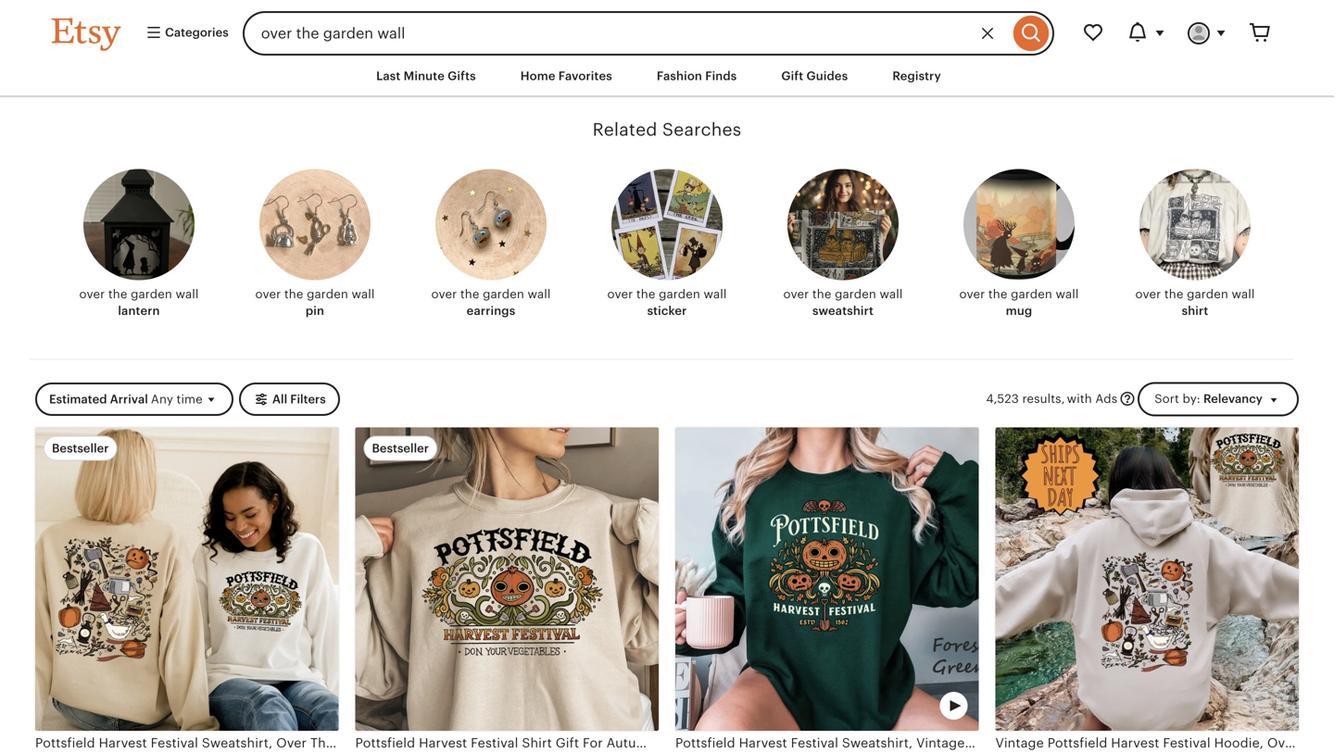 Task type: describe. For each thing, give the bounding box(es) containing it.
with ads
[[1067, 392, 1118, 406]]

Search for anything text field
[[243, 11, 1009, 56]]

results,
[[1023, 392, 1065, 406]]

home favorites
[[521, 69, 612, 83]]

over for over the garden wall sweatshirt
[[784, 287, 809, 301]]

estimated arrival any time
[[49, 392, 203, 406]]

categories
[[162, 25, 229, 39]]

the for pin
[[284, 287, 304, 301]]

the for mug
[[989, 287, 1008, 301]]

arrival
[[110, 392, 148, 406]]

gift guides
[[782, 69, 848, 83]]

categories button
[[132, 17, 237, 50]]

over for over the garden wall lantern
[[79, 287, 105, 301]]

gift guides link
[[768, 59, 862, 93]]

last
[[376, 69, 401, 83]]

the for shirt
[[1165, 287, 1184, 301]]

last minute gifts
[[376, 69, 476, 83]]

garden for earrings
[[483, 287, 524, 301]]

over the garden wall lantern
[[79, 287, 199, 318]]

none search field inside categories banner
[[243, 11, 1055, 56]]

menu bar containing last minute gifts
[[19, 56, 1316, 97]]

all filters
[[272, 392, 326, 406]]

registry
[[893, 69, 942, 83]]

home favorites link
[[507, 59, 626, 93]]

fashion finds
[[657, 69, 737, 83]]

over for over the garden wall shirt
[[1136, 287, 1162, 301]]

all filters button
[[239, 383, 340, 416]]

over the garden wall mug
[[960, 287, 1079, 318]]

the for sticker
[[637, 287, 656, 301]]

vintage pottsfield harvest festival hoodie, over the garden wall hoodie,autumn harvest hoodie,halloween pumpkin hoodie,funny hallowen hoodie image
[[996, 428, 1299, 731]]

sort by: relevancy
[[1155, 392, 1263, 406]]

pottsfield harvest festival sweatshirt, vintage pumpkin halloween sweatshirt, garden sweater, over the garden wall sweatshirt #00096 image
[[676, 428, 979, 731]]

wall for over the garden wall pin
[[352, 287, 375, 301]]

shirt
[[1182, 304, 1209, 318]]

garden for sweatshirt
[[835, 287, 877, 301]]

4,523
[[986, 392, 1019, 406]]

4,523 results,
[[986, 392, 1065, 406]]

by:
[[1183, 392, 1201, 406]]

minute
[[404, 69, 445, 83]]

sweatshirt
[[813, 304, 874, 318]]

over for over the garden wall earrings
[[431, 287, 457, 301]]

over the garden wall sticker
[[608, 287, 727, 318]]

over the garden wall shirt
[[1136, 287, 1255, 318]]

wall for over the garden wall earrings
[[528, 287, 551, 301]]

any
[[151, 392, 173, 406]]

lantern
[[118, 304, 160, 318]]

finds
[[706, 69, 737, 83]]

over the garden wall sweatshirt
[[784, 287, 903, 318]]

garden for shirt
[[1187, 287, 1229, 301]]

over for over the garden wall pin
[[255, 287, 281, 301]]

gifts
[[448, 69, 476, 83]]

pin
[[306, 304, 324, 318]]

garden for mug
[[1011, 287, 1053, 301]]

categories banner
[[19, 0, 1316, 56]]

bestseller for 2nd bestseller link from the left
[[372, 442, 429, 456]]

gift
[[782, 69, 804, 83]]

over for over the garden wall sticker
[[608, 287, 633, 301]]



Task type: vqa. For each thing, say whether or not it's contained in the screenshot.
tab list
no



Task type: locate. For each thing, give the bounding box(es) containing it.
garden inside over the garden wall sweatshirt
[[835, 287, 877, 301]]

guides
[[807, 69, 848, 83]]

5 wall from the left
[[880, 287, 903, 301]]

4 over from the left
[[608, 287, 633, 301]]

wall inside over the garden wall sweatshirt
[[880, 287, 903, 301]]

estimated
[[49, 392, 107, 406]]

garden up pin on the left top of the page
[[307, 287, 348, 301]]

garden up sticker
[[659, 287, 701, 301]]

the inside over the garden wall earrings
[[460, 287, 480, 301]]

wall inside over the garden wall lantern
[[176, 287, 199, 301]]

1 bestseller from the left
[[52, 442, 109, 456]]

over inside over the garden wall sweatshirt
[[784, 287, 809, 301]]

pottsfield harvest festival sweatshirt, over the garden wall sweatshirt, pottsfield sweatshirt, halloween sweatshirt image
[[35, 428, 339, 731]]

6 the from the left
[[989, 287, 1008, 301]]

1 wall from the left
[[176, 287, 199, 301]]

product video element
[[676, 428, 979, 731]]

bestseller for 1st bestseller link from left
[[52, 442, 109, 456]]

mug
[[1006, 304, 1033, 318]]

garden inside the "over the garden wall shirt"
[[1187, 287, 1229, 301]]

related searches
[[593, 120, 742, 140]]

time
[[177, 392, 203, 406]]

garden up 'lantern'
[[131, 287, 172, 301]]

2 garden from the left
[[307, 287, 348, 301]]

5 garden from the left
[[835, 287, 877, 301]]

1 garden from the left
[[131, 287, 172, 301]]

ads
[[1096, 392, 1118, 406]]

wall inside "over the garden wall sticker"
[[704, 287, 727, 301]]

1 horizontal spatial bestseller link
[[355, 428, 659, 753]]

2 over from the left
[[255, 287, 281, 301]]

4 garden from the left
[[659, 287, 701, 301]]

with
[[1067, 392, 1092, 406]]

fashion finds link
[[643, 59, 751, 93]]

the inside "over the garden wall sticker"
[[637, 287, 656, 301]]

1 bestseller link from the left
[[35, 428, 339, 753]]

wall for over the garden wall shirt
[[1232, 287, 1255, 301]]

garden inside over the garden wall lantern
[[131, 287, 172, 301]]

garden for sticker
[[659, 287, 701, 301]]

garden up the sweatshirt
[[835, 287, 877, 301]]

menu bar
[[19, 56, 1316, 97]]

over the garden wall earrings
[[431, 287, 551, 318]]

bestseller
[[52, 442, 109, 456], [372, 442, 429, 456]]

over inside over the garden wall earrings
[[431, 287, 457, 301]]

wall for over the garden wall sweatshirt
[[880, 287, 903, 301]]

bestseller link
[[35, 428, 339, 753], [355, 428, 659, 753]]

pottsfield harvest festival shirt gift for autumn, vegetables fall  shirt, autumn harvest tshirt, goth clothing, skeleton festival apparels image
[[355, 428, 659, 731]]

5 the from the left
[[813, 287, 832, 301]]

2 bestseller from the left
[[372, 442, 429, 456]]

over for over the garden wall mug
[[960, 287, 985, 301]]

7 over from the left
[[1136, 287, 1162, 301]]

over inside over the garden wall mug
[[960, 287, 985, 301]]

all
[[272, 392, 287, 406]]

registry link
[[879, 59, 955, 93]]

wall inside over the garden wall earrings
[[528, 287, 551, 301]]

garden for lantern
[[131, 287, 172, 301]]

3 the from the left
[[460, 287, 480, 301]]

fashion
[[657, 69, 703, 83]]

2 bestseller link from the left
[[355, 428, 659, 753]]

over inside over the garden wall pin
[[255, 287, 281, 301]]

7 the from the left
[[1165, 287, 1184, 301]]

the inside the "over the garden wall shirt"
[[1165, 287, 1184, 301]]

the inside over the garden wall pin
[[284, 287, 304, 301]]

6 wall from the left
[[1056, 287, 1079, 301]]

2 the from the left
[[284, 287, 304, 301]]

3 garden from the left
[[483, 287, 524, 301]]

the for earrings
[[460, 287, 480, 301]]

over inside "over the garden wall sticker"
[[608, 287, 633, 301]]

garden inside over the garden wall earrings
[[483, 287, 524, 301]]

6 over from the left
[[960, 287, 985, 301]]

over inside the "over the garden wall shirt"
[[1136, 287, 1162, 301]]

favorites
[[559, 69, 612, 83]]

over inside over the garden wall lantern
[[79, 287, 105, 301]]

garden inside "over the garden wall sticker"
[[659, 287, 701, 301]]

wall inside the "over the garden wall shirt"
[[1232, 287, 1255, 301]]

wall inside over the garden wall pin
[[352, 287, 375, 301]]

the inside over the garden wall lantern
[[108, 287, 127, 301]]

earrings
[[467, 304, 516, 318]]

the inside over the garden wall sweatshirt
[[813, 287, 832, 301]]

the inside over the garden wall mug
[[989, 287, 1008, 301]]

relevancy
[[1204, 392, 1263, 406]]

2 wall from the left
[[352, 287, 375, 301]]

home
[[521, 69, 556, 83]]

the for lantern
[[108, 287, 127, 301]]

1 the from the left
[[108, 287, 127, 301]]

related
[[593, 120, 658, 140]]

garden up earrings
[[483, 287, 524, 301]]

1 over from the left
[[79, 287, 105, 301]]

over
[[79, 287, 105, 301], [255, 287, 281, 301], [431, 287, 457, 301], [608, 287, 633, 301], [784, 287, 809, 301], [960, 287, 985, 301], [1136, 287, 1162, 301]]

4 wall from the left
[[704, 287, 727, 301]]

0 horizontal spatial bestseller
[[52, 442, 109, 456]]

3 over from the left
[[431, 287, 457, 301]]

wall for over the garden wall lantern
[[176, 287, 199, 301]]

7 garden from the left
[[1187, 287, 1229, 301]]

garden inside over the garden wall mug
[[1011, 287, 1053, 301]]

wall inside over the garden wall mug
[[1056, 287, 1079, 301]]

sticker
[[647, 304, 687, 318]]

searches
[[662, 120, 742, 140]]

1 horizontal spatial bestseller
[[372, 442, 429, 456]]

3 wall from the left
[[528, 287, 551, 301]]

wall
[[176, 287, 199, 301], [352, 287, 375, 301], [528, 287, 551, 301], [704, 287, 727, 301], [880, 287, 903, 301], [1056, 287, 1079, 301], [1232, 287, 1255, 301]]

wall for over the garden wall mug
[[1056, 287, 1079, 301]]

sort
[[1155, 392, 1180, 406]]

6 garden from the left
[[1011, 287, 1053, 301]]

last minute gifts link
[[362, 59, 490, 93]]

garden
[[131, 287, 172, 301], [307, 287, 348, 301], [483, 287, 524, 301], [659, 287, 701, 301], [835, 287, 877, 301], [1011, 287, 1053, 301], [1187, 287, 1229, 301]]

the
[[108, 287, 127, 301], [284, 287, 304, 301], [460, 287, 480, 301], [637, 287, 656, 301], [813, 287, 832, 301], [989, 287, 1008, 301], [1165, 287, 1184, 301]]

7 wall from the left
[[1232, 287, 1255, 301]]

5 over from the left
[[784, 287, 809, 301]]

over the garden wall pin
[[255, 287, 375, 318]]

0 horizontal spatial bestseller link
[[35, 428, 339, 753]]

garden for pin
[[307, 287, 348, 301]]

None search field
[[243, 11, 1055, 56]]

garden up shirt
[[1187, 287, 1229, 301]]

filters
[[290, 392, 326, 406]]

wall for over the garden wall sticker
[[704, 287, 727, 301]]

the for sweatshirt
[[813, 287, 832, 301]]

garden inside over the garden wall pin
[[307, 287, 348, 301]]

4 the from the left
[[637, 287, 656, 301]]

garden up mug
[[1011, 287, 1053, 301]]



